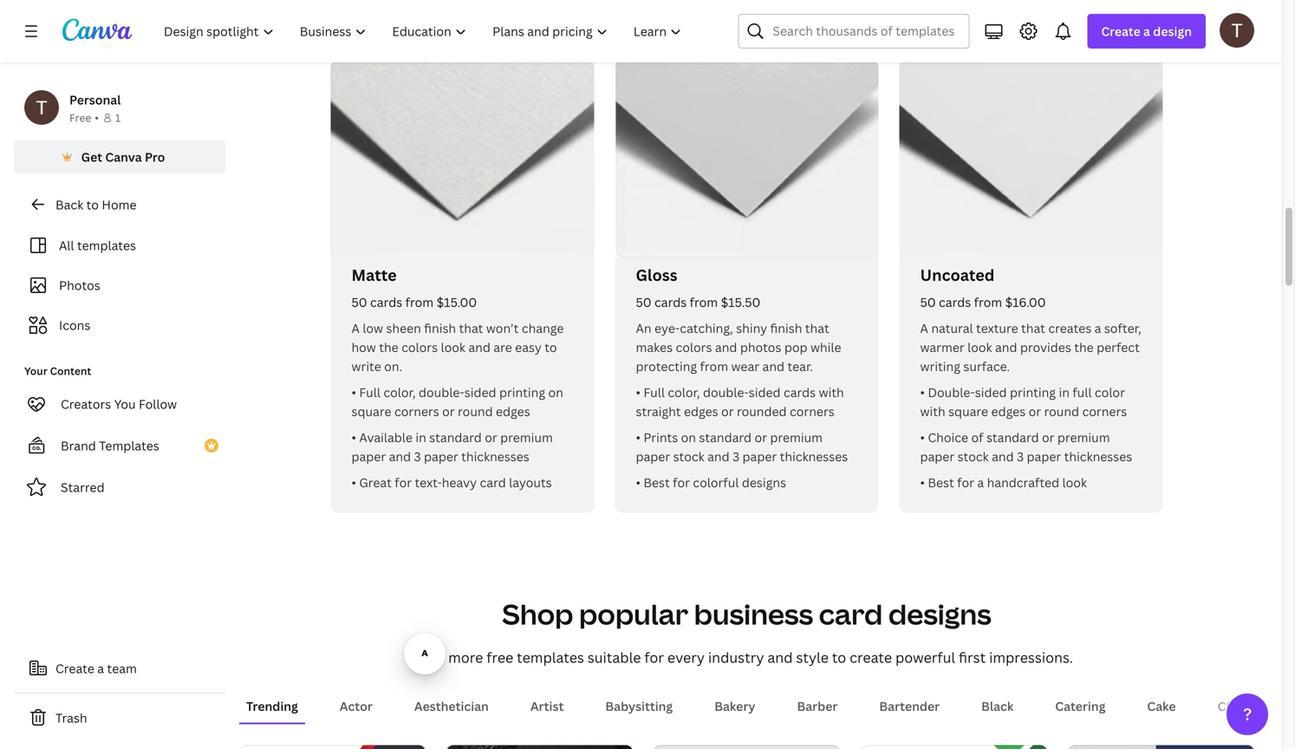 Task type: vqa. For each thing, say whether or not it's contained in the screenshot.


Task type: describe. For each thing, give the bounding box(es) containing it.
cards inside • full color, double-sided cards with straight edges or rounded corners
[[784, 384, 816, 401]]

thicknesses inside • available in standard or premium paper and 3 paper thicknesses
[[461, 448, 530, 465]]

1
[[115, 111, 121, 125]]

a left handcrafted
[[977, 474, 984, 491]]

cards right calling
[[744, 12, 781, 30]]

creators
[[61, 396, 111, 412]]

pro
[[145, 149, 165, 165]]

corners inside • full color, double-sided cards with straight edges or rounded corners
[[790, 403, 835, 420]]

square inside • double-sided printing in full color with square edges or round corners
[[949, 403, 989, 420]]

write
[[352, 358, 381, 375]]

bakery
[[715, 698, 756, 714]]

writing
[[920, 358, 961, 375]]

canva
[[105, 149, 142, 165]]

thicknesses for uncoated
[[1064, 448, 1133, 465]]

from for gloss
[[690, 294, 718, 310]]

3 paper from the left
[[636, 448, 670, 465]]

all templates link
[[24, 229, 215, 262]]

printing inside • double-sided printing in full color with square edges or round corners
[[1010, 384, 1056, 401]]

shiny
[[736, 320, 767, 336]]

0 vertical spatial templates
[[77, 237, 136, 254]]

and inside "• choice of standard or premium paper stock and 3 paper thicknesses"
[[992, 448, 1014, 465]]

black
[[982, 698, 1014, 714]]

with inside • double-sided printing in full color with square edges or round corners
[[920, 403, 946, 420]]

1 vertical spatial templates
[[517, 648, 584, 667]]

designs for shop popular business card designs
[[889, 595, 992, 633]]

photos link
[[24, 269, 215, 302]]

a inside button
[[97, 660, 104, 677]]

wear
[[731, 358, 760, 375]]

sheen
[[386, 320, 421, 336]]

$16.00
[[1005, 294, 1046, 310]]

your content
[[24, 364, 91, 378]]

• best for a handcrafted look
[[920, 474, 1087, 491]]

• for • available in standard or premium paper and 3 paper thicknesses
[[352, 429, 356, 446]]

in inside • double-sided printing in full color with square edges or round corners
[[1059, 384, 1070, 401]]

2 horizontal spatial look
[[1063, 474, 1087, 491]]

calling
[[697, 12, 741, 30]]

on inside • full color, double-sided printing on square corners or round edges
[[548, 384, 563, 401]]

stock for gloss
[[673, 448, 705, 465]]

trending button
[[239, 690, 305, 723]]

standard for gloss
[[699, 429, 752, 446]]

• prints on standard or premium paper stock and 3 paper thicknesses
[[636, 429, 848, 465]]

a for matte
[[352, 320, 360, 336]]

bakery button
[[708, 690, 763, 723]]

church button
[[1211, 690, 1268, 723]]

an
[[636, 320, 652, 336]]

available
[[359, 429, 413, 446]]

2 paper from the left
[[424, 448, 458, 465]]

starred link
[[14, 470, 225, 505]]

you
[[114, 396, 136, 412]]

popular
[[579, 595, 689, 633]]

cake button
[[1140, 690, 1183, 723]]

creators you follow
[[61, 396, 177, 412]]

• for • best for colorful designs
[[636, 474, 641, 491]]

uncoated
[[920, 264, 995, 286]]

corners inside • full color, double-sided printing on square corners or round edges
[[394, 403, 439, 420]]

a inside the a natural texture that creates a softer, warmer look and provides the perfect writing surface.
[[1095, 320, 1102, 336]]

green and white modern business card image
[[861, 745, 1047, 749]]

templates
[[99, 437, 159, 454]]

heavy
[[442, 474, 477, 491]]

red black creative modern business card image
[[239, 745, 426, 749]]

and inside the a natural texture that creates a softer, warmer look and provides the perfect writing surface.
[[995, 339, 1017, 355]]

photos
[[59, 277, 100, 293]]

double-
[[928, 384, 975, 401]]

or inside • available in standard or premium paper and 3 paper thicknesses
[[485, 429, 497, 446]]

layouts
[[509, 474, 552, 491]]

• full color, double-sided cards with straight edges or rounded corners
[[636, 384, 844, 420]]

square inside • full color, double-sided printing on square corners or round edges
[[352, 403, 391, 420]]

for for gloss
[[673, 474, 690, 491]]

50 for matte
[[352, 294, 367, 310]]

finishes.
[[945, 12, 1000, 30]]

a inside dropdown button
[[1144, 23, 1151, 39]]

best for uncoated
[[928, 474, 954, 491]]

in inside • available in standard or premium paper and 3 paper thicknesses
[[416, 429, 426, 446]]

standard for matte
[[429, 429, 482, 446]]

and left style
[[768, 648, 793, 667]]

grey black modern elegant name initials monogram business card image
[[654, 745, 840, 749]]

color, for matte
[[384, 384, 416, 401]]

blue grey minimalist modern business card image
[[1068, 745, 1255, 749]]

eye-
[[655, 320, 680, 336]]

• for • prints on standard or premium paper stock and 3 paper thicknesses
[[636, 429, 641, 446]]

texture
[[976, 320, 1018, 336]]

from inside an eye-catching, shiny finish that makes colors and photos pop while protecting from wear and tear.
[[700, 358, 728, 375]]

5 paper from the left
[[920, 448, 955, 465]]

finish inside a low sheen finish that won't change how the colors look and are easy to write on.
[[424, 320, 456, 336]]

all
[[59, 237, 74, 254]]

powerful
[[896, 648, 956, 667]]

on.
[[384, 358, 402, 375]]

0 vertical spatial to
[[86, 196, 99, 213]]

• great for text-heavy card layouts
[[352, 474, 552, 491]]

• available in standard or premium paper and 3 paper thicknesses
[[352, 429, 553, 465]]

0 vertical spatial with
[[576, 12, 605, 30]]

top level navigation element
[[153, 14, 697, 49]]

matte 50 cards from $15.00
[[352, 264, 477, 310]]

follow
[[139, 396, 177, 412]]

color, for gloss
[[668, 384, 700, 401]]

trending
[[246, 698, 298, 714]]

of
[[972, 429, 984, 446]]

aesthetician
[[414, 698, 489, 714]]

text-
[[415, 474, 442, 491]]

round inside • full color, double-sided printing on square corners or round edges
[[458, 403, 493, 420]]

sided for gloss
[[749, 384, 781, 401]]

sided for matte
[[465, 384, 496, 401]]

a for uncoated
[[920, 320, 929, 336]]

noticed
[[522, 12, 573, 30]]

corners inside • double-sided printing in full color with square edges or round corners
[[1083, 403, 1127, 420]]

standard for uncoated
[[987, 429, 1039, 446]]

more
[[448, 648, 483, 667]]

full for gloss
[[644, 384, 665, 401]]

personal
[[69, 91, 121, 108]]

the inside the a natural texture that creates a softer, warmer look and provides the perfect writing surface.
[[1074, 339, 1094, 355]]

warmer
[[920, 339, 965, 355]]

low
[[363, 320, 383, 336]]

thicknesses for gloss
[[780, 448, 848, 465]]

artist button
[[524, 690, 571, 723]]

and left "finishes."
[[916, 12, 941, 30]]

gloss 50 cards from $15.50
[[636, 264, 761, 310]]

straight
[[636, 403, 681, 420]]

tear.
[[788, 358, 813, 375]]

shop popular business card designs
[[502, 595, 992, 633]]

easy
[[515, 339, 542, 355]]

premium for uncoated
[[1058, 429, 1110, 446]]

brand templates link
[[14, 428, 225, 463]]

1 paper from the left
[[352, 448, 386, 465]]

matte
[[352, 264, 397, 286]]

uncoated 50 cards from $16.00
[[920, 264, 1046, 310]]

6 paper from the left
[[1027, 448, 1061, 465]]

icons
[[59, 317, 90, 333]]

colorful
[[693, 474, 739, 491]]

• full color, double-sided printing on square corners or round edges
[[352, 384, 563, 420]]

cards for gloss
[[655, 294, 687, 310]]

brand templates
[[61, 437, 159, 454]]

and inside • prints on standard or premium paper stock and 3 paper thicknesses
[[708, 448, 730, 465]]

suitable
[[588, 648, 641, 667]]

or inside • full color, double-sided cards with straight edges or rounded corners
[[721, 403, 734, 420]]

free
[[69, 111, 91, 125]]

industry
[[708, 648, 764, 667]]

• for • great for text-heavy card layouts
[[352, 474, 356, 491]]

cards for matte
[[370, 294, 402, 310]]

• for • full color, double-sided cards with straight edges or rounded corners
[[636, 384, 641, 401]]

printing inside • full color, double-sided printing on square corners or round edges
[[499, 384, 545, 401]]



Task type: locate. For each thing, give the bounding box(es) containing it.
finish
[[424, 320, 456, 336], [770, 320, 802, 336]]

best for gloss
[[644, 474, 670, 491]]

2 horizontal spatial in
[[1059, 384, 1070, 401]]

0 horizontal spatial printing
[[499, 384, 545, 401]]

1 finish from the left
[[424, 320, 456, 336]]

a inside a low sheen finish that won't change how the colors look and are easy to write on.
[[352, 320, 360, 336]]

1 horizontal spatial a
[[920, 320, 929, 336]]

2 full from the left
[[644, 384, 665, 401]]

2 that from the left
[[805, 320, 829, 336]]

premium
[[500, 429, 553, 446], [770, 429, 823, 446], [1058, 429, 1110, 446]]

get inside button
[[81, 149, 102, 165]]

stock down of
[[958, 448, 989, 465]]

paper up • great for text-heavy card layouts
[[424, 448, 458, 465]]

50 up "an"
[[636, 294, 652, 310]]

1 horizontal spatial to
[[545, 339, 557, 355]]

round down the full
[[1044, 403, 1080, 420]]

while
[[811, 339, 841, 355]]

2 printing from the left
[[1010, 384, 1056, 401]]

black button
[[975, 690, 1021, 723]]

1 vertical spatial with
[[819, 384, 844, 401]]

1 a from the left
[[352, 320, 360, 336]]

2 vertical spatial to
[[832, 648, 846, 667]]

designs for • best for colorful designs
[[742, 474, 786, 491]]

1 horizontal spatial edges
[[684, 403, 718, 420]]

full inside • full color, double-sided printing on square corners or round edges
[[359, 384, 381, 401]]

premium up layouts
[[500, 429, 553, 446]]

handcrafted
[[987, 474, 1060, 491]]

on right prints
[[681, 429, 696, 446]]

catching,
[[680, 320, 733, 336]]

0 horizontal spatial colors
[[402, 339, 438, 355]]

paper down prints
[[636, 448, 670, 465]]

2 horizontal spatial 3
[[1017, 448, 1024, 465]]

stock for uncoated
[[958, 448, 989, 465]]

3 up "text-"
[[414, 448, 421, 465]]

0 horizontal spatial color,
[[384, 384, 416, 401]]

create left design
[[1101, 23, 1141, 39]]

2 vertical spatial in
[[416, 429, 426, 446]]

free
[[487, 648, 513, 667]]

get for get noticed with personalized calling cards in special materials and finishes.
[[494, 12, 518, 30]]

to right style
[[832, 648, 846, 667]]

templates right all
[[77, 237, 136, 254]]

1 50 from the left
[[352, 294, 367, 310]]

from inside matte 50 cards from $15.00
[[405, 294, 434, 310]]

2 horizontal spatial sided
[[975, 384, 1007, 401]]

1 horizontal spatial sided
[[749, 384, 781, 401]]

makes
[[636, 339, 673, 355]]

from inside uncoated 50 cards from $16.00
[[974, 294, 1002, 310]]

1 vertical spatial to
[[545, 339, 557, 355]]

back to home
[[55, 196, 137, 213]]

and up • best for a handcrafted look
[[992, 448, 1014, 465]]

1 horizontal spatial round
[[1044, 403, 1080, 420]]

or up • available in standard or premium paper and 3 paper thicknesses
[[442, 403, 455, 420]]

0 horizontal spatial full
[[359, 384, 381, 401]]

• double-sided printing in full color with square edges or round corners
[[920, 384, 1127, 420]]

2 horizontal spatial corners
[[1083, 403, 1127, 420]]

1 horizontal spatial with
[[819, 384, 844, 401]]

from for matte
[[405, 294, 434, 310]]

0 horizontal spatial double-
[[419, 384, 465, 401]]

double- down a low sheen finish that won't change how the colors look and are easy to write on.
[[419, 384, 465, 401]]

0 horizontal spatial in
[[416, 429, 426, 446]]

the inside a low sheen finish that won't change how the colors look and are easy to write on.
[[379, 339, 399, 355]]

and down photos
[[763, 358, 785, 375]]

paper up handcrafted
[[1027, 448, 1061, 465]]

or inside • prints on standard or premium paper stock and 3 paper thicknesses
[[755, 429, 767, 446]]

• for • full color, double-sided printing on square corners or round edges
[[352, 384, 356, 401]]

50 inside matte 50 cards from $15.00
[[352, 294, 367, 310]]

thicknesses inside "• choice of standard or premium paper stock and 3 paper thicknesses"
[[1064, 448, 1133, 465]]

see more free templates suitable for every industry and style to create powerful first impressions.
[[421, 648, 1073, 667]]

home
[[102, 196, 137, 213]]

edges
[[496, 403, 530, 420], [684, 403, 718, 420], [991, 403, 1026, 420]]

1 horizontal spatial best
[[928, 474, 954, 491]]

1 corners from the left
[[394, 403, 439, 420]]

1 premium from the left
[[500, 429, 553, 446]]

premium down the full
[[1058, 429, 1110, 446]]

1 horizontal spatial stock
[[958, 448, 989, 465]]

color, inside • full color, double-sided printing on square corners or round edges
[[384, 384, 416, 401]]

look
[[441, 339, 466, 355], [968, 339, 992, 355], [1063, 474, 1087, 491]]

None search field
[[738, 14, 970, 49]]

designs
[[742, 474, 786, 491], [889, 595, 992, 633]]

that inside a low sheen finish that won't change how the colors look and are easy to write on.
[[459, 320, 483, 336]]

barber button
[[790, 690, 845, 723]]

1 round from the left
[[458, 403, 493, 420]]

sided down 'are'
[[465, 384, 496, 401]]

2 standard from the left
[[699, 429, 752, 446]]

full for matte
[[359, 384, 381, 401]]

50 inside uncoated 50 cards from $16.00
[[920, 294, 936, 310]]

2 horizontal spatial edges
[[991, 403, 1026, 420]]

sided inside • full color, double-sided cards with straight edges or rounded corners
[[749, 384, 781, 401]]

card right heavy at left
[[480, 474, 506, 491]]

1 horizontal spatial in
[[785, 12, 797, 30]]

or down • full color, double-sided printing on square corners or round edges
[[485, 429, 497, 446]]

templates down shop
[[517, 648, 584, 667]]

create a design button
[[1088, 14, 1206, 49]]

full
[[1073, 384, 1092, 401]]

that up provides
[[1021, 320, 1046, 336]]

2 horizontal spatial that
[[1021, 320, 1046, 336]]

prints
[[644, 429, 678, 446]]

full
[[359, 384, 381, 401], [644, 384, 665, 401]]

sided inside • double-sided printing in full color with square edges or round corners
[[975, 384, 1007, 401]]

get
[[494, 12, 518, 30], [81, 149, 102, 165]]

or left rounded
[[721, 403, 734, 420]]

and down texture
[[995, 339, 1017, 355]]

1 3 from the left
[[414, 448, 421, 465]]

double- for matte
[[419, 384, 465, 401]]

look down $15.00
[[441, 339, 466, 355]]

1 vertical spatial card
[[819, 595, 883, 633]]

0 horizontal spatial designs
[[742, 474, 786, 491]]

cards up eye-
[[655, 294, 687, 310]]

3 edges from the left
[[991, 403, 1026, 420]]

from up catching,
[[690, 294, 718, 310]]

3 inside "• choice of standard or premium paper stock and 3 paper thicknesses"
[[1017, 448, 1024, 465]]

stock inside "• choice of standard or premium paper stock and 3 paper thicknesses"
[[958, 448, 989, 465]]

1 best from the left
[[644, 474, 670, 491]]

full up straight
[[644, 384, 665, 401]]

printing down the a natural texture that creates a softer, warmer look and provides the perfect writing surface.
[[1010, 384, 1056, 401]]

double- inside • full color, double-sided cards with straight edges or rounded corners
[[703, 384, 749, 401]]

cards up "natural"
[[939, 294, 971, 310]]

a
[[352, 320, 360, 336], [920, 320, 929, 336]]

2 horizontal spatial 50
[[920, 294, 936, 310]]

to
[[86, 196, 99, 213], [545, 339, 557, 355], [832, 648, 846, 667]]

colors down catching,
[[676, 339, 712, 355]]

create inside dropdown button
[[1101, 23, 1141, 39]]

actor button
[[333, 690, 380, 723]]

from left wear
[[700, 358, 728, 375]]

get for get canva pro
[[81, 149, 102, 165]]

printing
[[499, 384, 545, 401], [1010, 384, 1056, 401]]

get left noticed
[[494, 12, 518, 30]]

3 up handcrafted
[[1017, 448, 1024, 465]]

paper down rounded
[[743, 448, 777, 465]]

stock inside • prints on standard or premium paper stock and 3 paper thicknesses
[[673, 448, 705, 465]]

1 vertical spatial create
[[55, 660, 94, 677]]

0 vertical spatial card
[[480, 474, 506, 491]]

2 a from the left
[[920, 320, 929, 336]]

• inside • prints on standard or premium paper stock and 3 paper thicknesses
[[636, 429, 641, 446]]

edges inside • full color, double-sided cards with straight edges or rounded corners
[[684, 403, 718, 420]]

card
[[480, 474, 506, 491], [819, 595, 883, 633]]

standard down • full color, double-sided cards with straight edges or rounded corners
[[699, 429, 752, 446]]

or down • double-sided printing in full color with square edges or round corners
[[1042, 429, 1055, 446]]

thicknesses inside • prints on standard or premium paper stock and 3 paper thicknesses
[[780, 448, 848, 465]]

3 inside • available in standard or premium paper and 3 paper thicknesses
[[414, 448, 421, 465]]

0 horizontal spatial get
[[81, 149, 102, 165]]

finish down $15.00
[[424, 320, 456, 336]]

cards for uncoated
[[939, 294, 971, 310]]

look inside a low sheen finish that won't change how the colors look and are easy to write on.
[[441, 339, 466, 355]]

the down creates at the right
[[1074, 339, 1094, 355]]

standard right of
[[987, 429, 1039, 446]]

1 horizontal spatial colors
[[676, 339, 712, 355]]

a left softer,
[[1095, 320, 1102, 336]]

edges inside • double-sided printing in full color with square edges or round corners
[[991, 403, 1026, 420]]

color, down on.
[[384, 384, 416, 401]]

best
[[644, 474, 670, 491], [928, 474, 954, 491]]

first
[[959, 648, 986, 667]]

black & gold elegant business card image
[[447, 745, 633, 749]]

a low sheen finish that won't change how the colors look and are easy to write on.
[[352, 320, 564, 375]]

1 horizontal spatial on
[[681, 429, 696, 446]]

or inside • double-sided printing in full color with square edges or round corners
[[1029, 403, 1041, 420]]

with inside • full color, double-sided cards with straight edges or rounded corners
[[819, 384, 844, 401]]

gloss
[[636, 264, 678, 286]]

1 the from the left
[[379, 339, 399, 355]]

see
[[421, 648, 445, 667]]

0 horizontal spatial on
[[548, 384, 563, 401]]

or
[[442, 403, 455, 420], [721, 403, 734, 420], [1029, 403, 1041, 420], [485, 429, 497, 446], [755, 429, 767, 446], [1042, 429, 1055, 446]]

2 the from the left
[[1074, 339, 1094, 355]]

and left 'are'
[[469, 339, 491, 355]]

2 double- from the left
[[703, 384, 749, 401]]

• inside • full color, double-sided printing on square corners or round edges
[[352, 384, 356, 401]]

• inside • full color, double-sided cards with straight edges or rounded corners
[[636, 384, 641, 401]]

cards inside uncoated 50 cards from $16.00
[[939, 294, 971, 310]]

2 3 from the left
[[733, 448, 740, 465]]

create a team
[[55, 660, 137, 677]]

edges down 'are'
[[496, 403, 530, 420]]

free •
[[69, 111, 99, 125]]

0 horizontal spatial create
[[55, 660, 94, 677]]

designs down • prints on standard or premium paper stock and 3 paper thicknesses
[[742, 474, 786, 491]]

• inside "• choice of standard or premium paper stock and 3 paper thicknesses"
[[920, 429, 925, 446]]

50 up "natural"
[[920, 294, 936, 310]]

bartender button
[[873, 690, 947, 723]]

edges up "• choice of standard or premium paper stock and 3 paper thicknesses"
[[991, 403, 1026, 420]]

1 horizontal spatial look
[[968, 339, 992, 355]]

1 horizontal spatial create
[[1101, 23, 1141, 39]]

0 horizontal spatial with
[[576, 12, 605, 30]]

2 vertical spatial with
[[920, 403, 946, 420]]

3 up colorful
[[733, 448, 740, 465]]

create for create a design
[[1101, 23, 1141, 39]]

1 full from the left
[[359, 384, 381, 401]]

2 stock from the left
[[958, 448, 989, 465]]

corners up available
[[394, 403, 439, 420]]

for for matte
[[395, 474, 412, 491]]

look inside the a natural texture that creates a softer, warmer look and provides the perfect writing surface.
[[968, 339, 992, 355]]

0 horizontal spatial a
[[352, 320, 360, 336]]

1 horizontal spatial printing
[[1010, 384, 1056, 401]]

2 color, from the left
[[668, 384, 700, 401]]

1 standard from the left
[[429, 429, 482, 446]]

to inside a low sheen finish that won't change how the colors look and are easy to write on.
[[545, 339, 557, 355]]

1 horizontal spatial that
[[805, 320, 829, 336]]

on
[[548, 384, 563, 401], [681, 429, 696, 446]]

50 for gloss
[[636, 294, 652, 310]]

0 horizontal spatial look
[[441, 339, 466, 355]]

look up surface.
[[968, 339, 992, 355]]

create a design
[[1101, 23, 1192, 39]]

in
[[785, 12, 797, 30], [1059, 384, 1070, 401], [416, 429, 426, 446]]

1 vertical spatial in
[[1059, 384, 1070, 401]]

the
[[379, 339, 399, 355], [1074, 339, 1094, 355]]

2 premium from the left
[[770, 429, 823, 446]]

a natural texture that creates a softer, warmer look and provides the perfect writing surface.
[[920, 320, 1142, 375]]

get left canva
[[81, 149, 102, 165]]

2 horizontal spatial to
[[832, 648, 846, 667]]

surface.
[[964, 358, 1010, 375]]

matte image
[[331, 60, 594, 258]]

2 thicknesses from the left
[[780, 448, 848, 465]]

color, inside • full color, double-sided cards with straight edges or rounded corners
[[668, 384, 700, 401]]

card up create
[[819, 595, 883, 633]]

team
[[107, 660, 137, 677]]

icons link
[[24, 309, 215, 342]]

3 thicknesses from the left
[[1064, 448, 1133, 465]]

cards inside gloss 50 cards from $15.50
[[655, 294, 687, 310]]

choice
[[928, 429, 969, 446]]

2 corners from the left
[[790, 403, 835, 420]]

from inside gloss 50 cards from $15.50
[[690, 294, 718, 310]]

and inside a low sheen finish that won't change how the colors look and are easy to write on.
[[469, 339, 491, 355]]

4 paper from the left
[[743, 448, 777, 465]]

50 for uncoated
[[920, 294, 936, 310]]

3 for gloss
[[733, 448, 740, 465]]

thicknesses up layouts
[[461, 448, 530, 465]]

finish up "pop" at the top right of the page
[[770, 320, 802, 336]]

0 horizontal spatial 3
[[414, 448, 421, 465]]

0 horizontal spatial standard
[[429, 429, 482, 446]]

0 vertical spatial create
[[1101, 23, 1141, 39]]

0 vertical spatial on
[[548, 384, 563, 401]]

• choice of standard or premium paper stock and 3 paper thicknesses
[[920, 429, 1133, 465]]

1 vertical spatial on
[[681, 429, 696, 446]]

• for • double-sided printing in full color with square edges or round corners
[[920, 384, 925, 401]]

1 printing from the left
[[499, 384, 545, 401]]

back
[[55, 196, 83, 213]]

double- down wear
[[703, 384, 749, 401]]

cake
[[1147, 698, 1176, 714]]

0 horizontal spatial 50
[[352, 294, 367, 310]]

1 horizontal spatial corners
[[790, 403, 835, 420]]

uncoated image
[[900, 60, 1163, 258]]

with down double-
[[920, 403, 946, 420]]

terry turtle image
[[1220, 13, 1255, 47]]

edges inside • full color, double-sided printing on square corners or round edges
[[496, 403, 530, 420]]

1 horizontal spatial square
[[949, 403, 989, 420]]

• inside • double-sided printing in full color with square edges or round corners
[[920, 384, 925, 401]]

for down of
[[957, 474, 975, 491]]

for left "every" in the right of the page
[[645, 648, 664, 667]]

1 double- from the left
[[419, 384, 465, 401]]

create left team
[[55, 660, 94, 677]]

and up wear
[[715, 339, 737, 355]]

look right handcrafted
[[1063, 474, 1087, 491]]

from
[[405, 294, 434, 310], [690, 294, 718, 310], [974, 294, 1002, 310], [700, 358, 728, 375]]

design
[[1153, 23, 1192, 39]]

premium down rounded
[[770, 429, 823, 446]]

or inside "• choice of standard or premium paper stock and 3 paper thicknesses"
[[1042, 429, 1055, 446]]

printing down easy
[[499, 384, 545, 401]]

2 sided from the left
[[749, 384, 781, 401]]

colors down sheen
[[402, 339, 438, 355]]

50 inside gloss 50 cards from $15.50
[[636, 294, 652, 310]]

1 horizontal spatial full
[[644, 384, 665, 401]]

a left team
[[97, 660, 104, 677]]

1 that from the left
[[459, 320, 483, 336]]

1 horizontal spatial designs
[[889, 595, 992, 633]]

1 color, from the left
[[384, 384, 416, 401]]

premium inside "• choice of standard or premium paper stock and 3 paper thicknesses"
[[1058, 429, 1110, 446]]

content
[[50, 364, 91, 378]]

the up on.
[[379, 339, 399, 355]]

in left the full
[[1059, 384, 1070, 401]]

starred
[[61, 479, 105, 496]]

in right available
[[416, 429, 426, 446]]

0 horizontal spatial finish
[[424, 320, 456, 336]]

3
[[414, 448, 421, 465], [733, 448, 740, 465], [1017, 448, 1024, 465]]

a left low
[[352, 320, 360, 336]]

square up available
[[352, 403, 391, 420]]

that inside the a natural texture that creates a softer, warmer look and provides the perfect writing surface.
[[1021, 320, 1046, 336]]

cards inside matte 50 cards from $15.00
[[370, 294, 402, 310]]

on inside • prints on standard or premium paper stock and 3 paper thicknesses
[[681, 429, 696, 446]]

0 horizontal spatial corners
[[394, 403, 439, 420]]

sided inside • full color, double-sided printing on square corners or round edges
[[465, 384, 496, 401]]

1 horizontal spatial templates
[[517, 648, 584, 667]]

Search search field
[[773, 15, 958, 48]]

corners down tear.
[[790, 403, 835, 420]]

a up warmer
[[920, 320, 929, 336]]

1 vertical spatial get
[[81, 149, 102, 165]]

won't
[[486, 320, 519, 336]]

1 horizontal spatial premium
[[770, 429, 823, 446]]

color, down protecting
[[668, 384, 700, 401]]

standard
[[429, 429, 482, 446], [699, 429, 752, 446], [987, 429, 1039, 446]]

best down "choice"
[[928, 474, 954, 491]]

1 horizontal spatial color,
[[668, 384, 700, 401]]

standard inside "• choice of standard or premium paper stock and 3 paper thicknesses"
[[987, 429, 1039, 446]]

standard down • full color, double-sided printing on square corners or round edges
[[429, 429, 482, 446]]

50 up low
[[352, 294, 367, 310]]

3 50 from the left
[[920, 294, 936, 310]]

0 horizontal spatial square
[[352, 403, 391, 420]]

best down prints
[[644, 474, 670, 491]]

rounded
[[737, 403, 787, 420]]

create inside button
[[55, 660, 94, 677]]

full down write
[[359, 384, 381, 401]]

2 best from the left
[[928, 474, 954, 491]]

3 corners from the left
[[1083, 403, 1127, 420]]

colors inside a low sheen finish that won't change how the colors look and are easy to write on.
[[402, 339, 438, 355]]

create
[[850, 648, 892, 667]]

2 square from the left
[[949, 403, 989, 420]]

with down while
[[819, 384, 844, 401]]

• for • best for a handcrafted look
[[920, 474, 925, 491]]

full inside • full color, double-sided cards with straight edges or rounded corners
[[644, 384, 665, 401]]

create for create a team
[[55, 660, 94, 677]]

1 thicknesses from the left
[[461, 448, 530, 465]]

1 horizontal spatial get
[[494, 12, 518, 30]]

$15.50
[[721, 294, 761, 310]]

3 standard from the left
[[987, 429, 1039, 446]]

2 finish from the left
[[770, 320, 802, 336]]

edges right straight
[[684, 403, 718, 420]]

on down change
[[548, 384, 563, 401]]

0 horizontal spatial templates
[[77, 237, 136, 254]]

a inside the a natural texture that creates a softer, warmer look and provides the perfect writing surface.
[[920, 320, 929, 336]]

0 horizontal spatial round
[[458, 403, 493, 420]]

2 round from the left
[[1044, 403, 1080, 420]]

get canva pro button
[[14, 140, 225, 173]]

that up while
[[805, 320, 829, 336]]

round inside • double-sided printing in full color with square edges or round corners
[[1044, 403, 1080, 420]]

designs up powerful
[[889, 595, 992, 633]]

paper down "choice"
[[920, 448, 955, 465]]

0 horizontal spatial edges
[[496, 403, 530, 420]]

0 vertical spatial in
[[785, 12, 797, 30]]

2 colors from the left
[[676, 339, 712, 355]]

3 that from the left
[[1021, 320, 1046, 336]]

1 horizontal spatial 50
[[636, 294, 652, 310]]

back to home link
[[14, 187, 225, 222]]

from for uncoated
[[974, 294, 1002, 310]]

1 horizontal spatial thicknesses
[[780, 448, 848, 465]]

1 horizontal spatial double-
[[703, 384, 749, 401]]

1 horizontal spatial standard
[[699, 429, 752, 446]]

0 horizontal spatial stock
[[673, 448, 705, 465]]

square down double-
[[949, 403, 989, 420]]

1 horizontal spatial 3
[[733, 448, 740, 465]]

1 sided from the left
[[465, 384, 496, 401]]

standard inside • available in standard or premium paper and 3 paper thicknesses
[[429, 429, 482, 446]]

0 horizontal spatial the
[[379, 339, 399, 355]]

or inside • full color, double-sided printing on square corners or round edges
[[442, 403, 455, 420]]

aesthetician button
[[407, 690, 496, 723]]

finish inside an eye-catching, shiny finish that makes colors and photos pop while protecting from wear and tear.
[[770, 320, 802, 336]]

0 horizontal spatial thicknesses
[[461, 448, 530, 465]]

cards down tear.
[[784, 384, 816, 401]]

premium for gloss
[[770, 429, 823, 446]]

3 premium from the left
[[1058, 429, 1110, 446]]

colors inside an eye-catching, shiny finish that makes colors and photos pop while protecting from wear and tear.
[[676, 339, 712, 355]]

every
[[668, 648, 705, 667]]

0 horizontal spatial that
[[459, 320, 483, 336]]

get canva pro
[[81, 149, 165, 165]]

sided down surface.
[[975, 384, 1007, 401]]

2 50 from the left
[[636, 294, 652, 310]]

for
[[395, 474, 412, 491], [673, 474, 690, 491], [957, 474, 975, 491], [645, 648, 664, 667]]

2 horizontal spatial thicknesses
[[1064, 448, 1133, 465]]

double- for gloss
[[703, 384, 749, 401]]

get noticed with personalized calling cards in special materials and finishes.
[[494, 12, 1000, 30]]

1 stock from the left
[[673, 448, 705, 465]]

0 vertical spatial get
[[494, 12, 518, 30]]

1 square from the left
[[352, 403, 391, 420]]

a left design
[[1144, 23, 1151, 39]]

1 horizontal spatial card
[[819, 595, 883, 633]]

1 horizontal spatial the
[[1074, 339, 1094, 355]]

your
[[24, 364, 47, 378]]

babysitting button
[[599, 690, 680, 723]]

3 inside • prints on standard or premium paper stock and 3 paper thicknesses
[[733, 448, 740, 465]]

0 horizontal spatial sided
[[465, 384, 496, 401]]

• best for colorful designs
[[636, 474, 786, 491]]

trash
[[55, 710, 87, 726]]

3 for uncoated
[[1017, 448, 1024, 465]]

2 edges from the left
[[684, 403, 718, 420]]

0 horizontal spatial to
[[86, 196, 99, 213]]

• inside • available in standard or premium paper and 3 paper thicknesses
[[352, 429, 356, 446]]

premium for matte
[[500, 429, 553, 446]]

0 horizontal spatial card
[[480, 474, 506, 491]]

1 horizontal spatial finish
[[770, 320, 802, 336]]

pop
[[785, 339, 808, 355]]

3 sided from the left
[[975, 384, 1007, 401]]

2 horizontal spatial standard
[[987, 429, 1039, 446]]

1 vertical spatial designs
[[889, 595, 992, 633]]

0 vertical spatial designs
[[742, 474, 786, 491]]

actor
[[340, 698, 373, 714]]

1 colors from the left
[[402, 339, 438, 355]]

for left "text-"
[[395, 474, 412, 491]]

and inside • available in standard or premium paper and 3 paper thicknesses
[[389, 448, 411, 465]]

artist
[[530, 698, 564, 714]]

gloss image
[[615, 60, 879, 258]]

standard inside • prints on standard or premium paper stock and 3 paper thicknesses
[[699, 429, 752, 446]]

for for uncoated
[[957, 474, 975, 491]]

or down rounded
[[755, 429, 767, 446]]

from up sheen
[[405, 294, 434, 310]]

double- inside • full color, double-sided printing on square corners or round edges
[[419, 384, 465, 401]]

business
[[694, 595, 813, 633]]

from up texture
[[974, 294, 1002, 310]]

2 horizontal spatial premium
[[1058, 429, 1110, 446]]

thicknesses down color
[[1064, 448, 1133, 465]]

barber
[[797, 698, 838, 714]]

1 edges from the left
[[496, 403, 530, 420]]

premium inside • prints on standard or premium paper stock and 3 paper thicknesses
[[770, 429, 823, 446]]

premium inside • available in standard or premium paper and 3 paper thicknesses
[[500, 429, 553, 446]]

3 3 from the left
[[1017, 448, 1024, 465]]

to down change
[[545, 339, 557, 355]]

bartender
[[880, 698, 940, 714]]

stock
[[673, 448, 705, 465], [958, 448, 989, 465]]

sided up rounded
[[749, 384, 781, 401]]

0 horizontal spatial premium
[[500, 429, 553, 446]]

natural
[[931, 320, 973, 336]]

cards up low
[[370, 294, 402, 310]]

• for • choice of standard or premium paper stock and 3 paper thicknesses
[[920, 429, 925, 446]]

photos
[[740, 339, 782, 355]]

that inside an eye-catching, shiny finish that makes colors and photos pop while protecting from wear and tear.
[[805, 320, 829, 336]]

0 horizontal spatial best
[[644, 474, 670, 491]]

2 horizontal spatial with
[[920, 403, 946, 420]]



